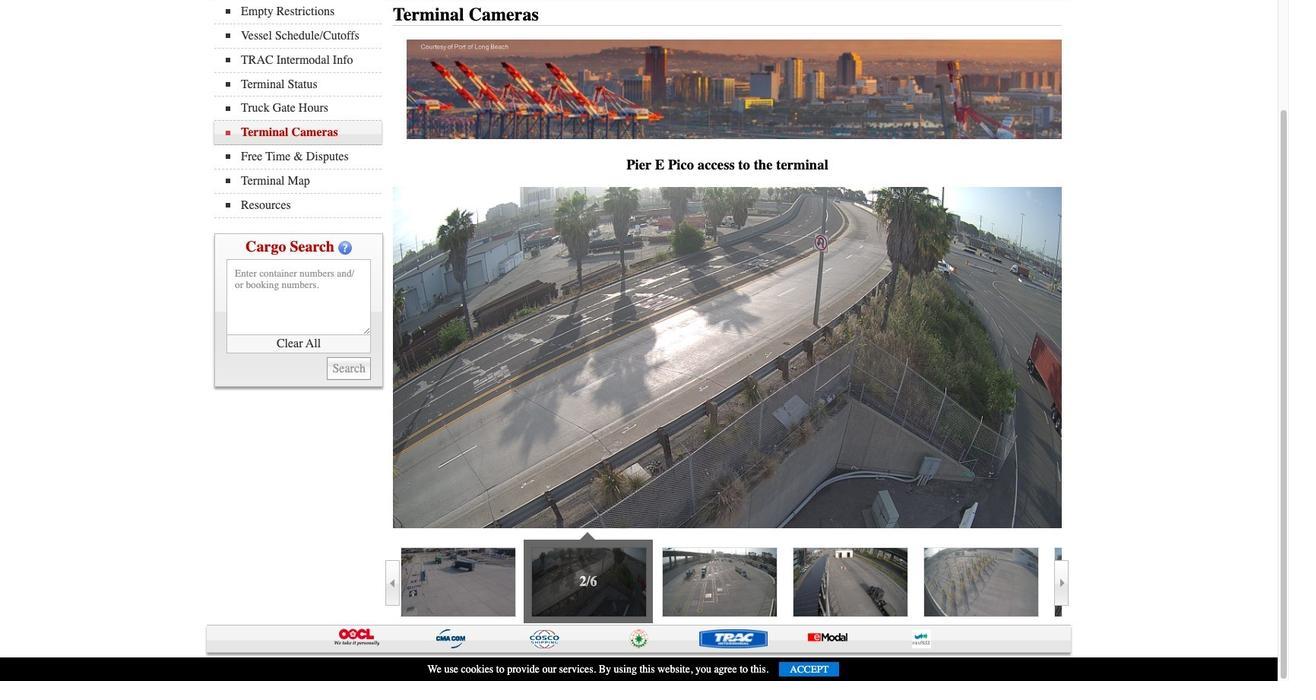 Task type: locate. For each thing, give the bounding box(es) containing it.
menu bar
[[214, 0, 389, 218]]

None submit
[[327, 357, 371, 380]]



Task type: describe. For each thing, give the bounding box(es) containing it.
Enter container numbers and/ or booking numbers.  text field
[[227, 259, 371, 335]]



Task type: vqa. For each thing, say whether or not it's contained in the screenshot.
"menu bar"
yes



